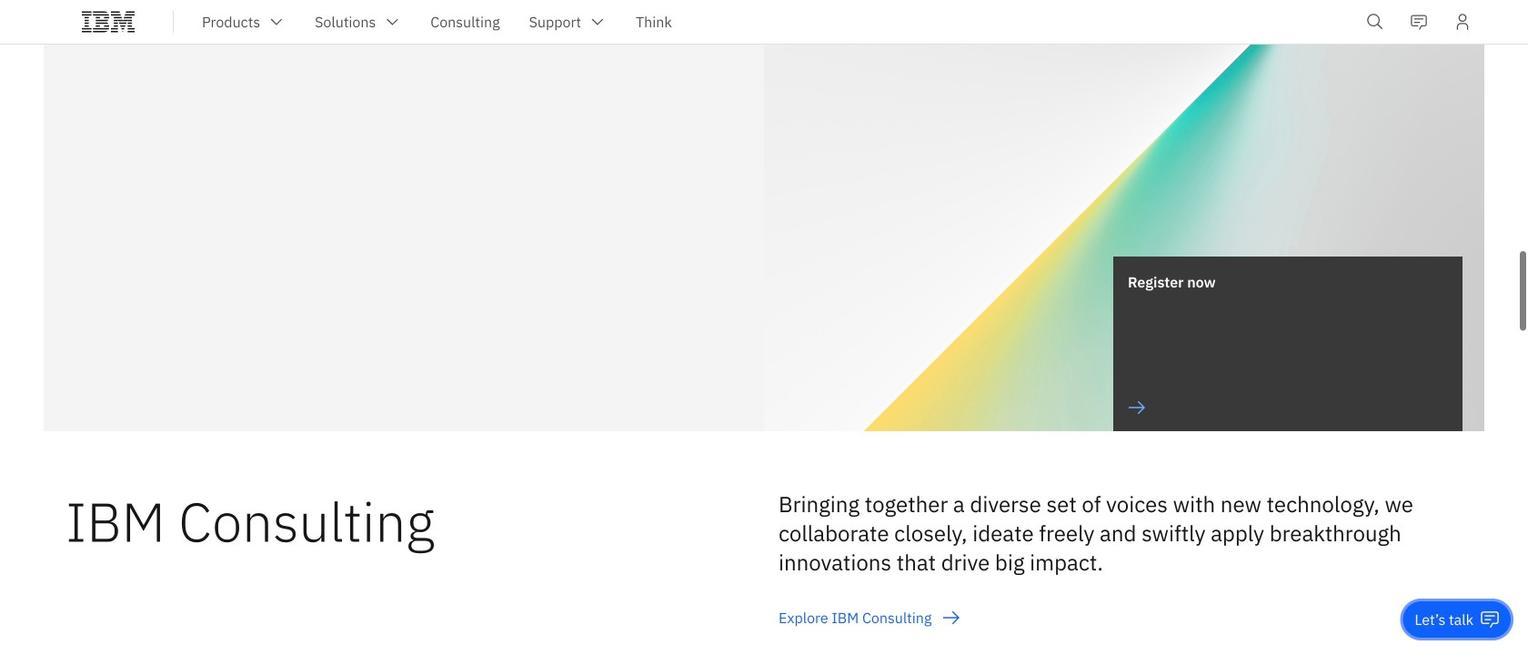 Task type: describe. For each thing, give the bounding box(es) containing it.
let's talk element
[[1415, 610, 1474, 630]]



Task type: vqa. For each thing, say whether or not it's contained in the screenshot.
the Let's talk Element
yes



